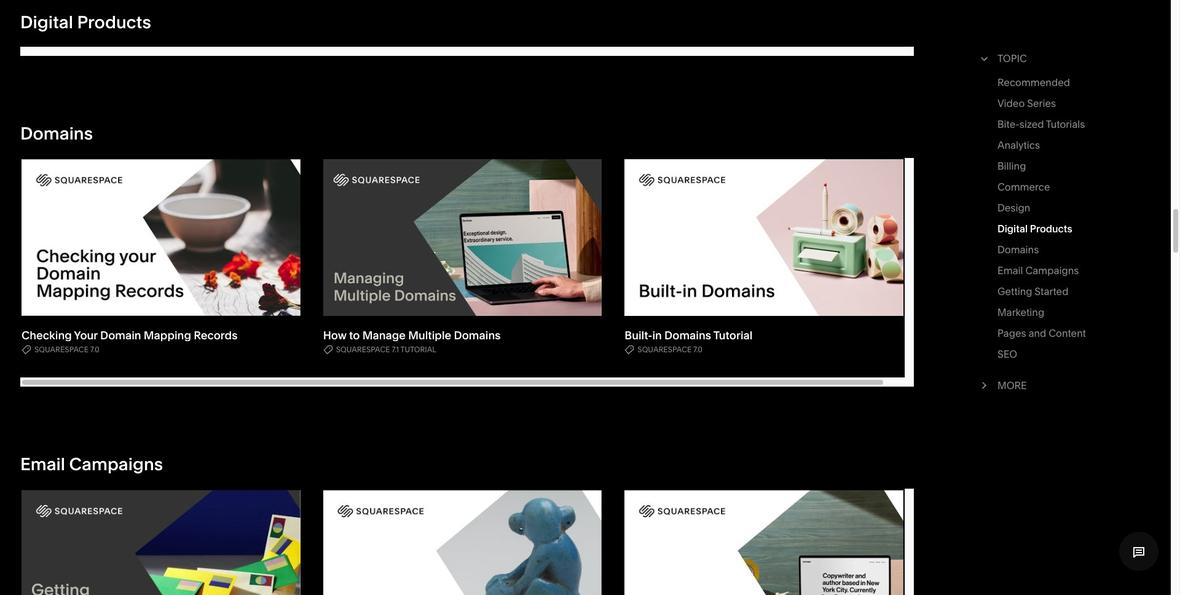 Task type: vqa. For each thing, say whether or not it's contained in the screenshot.
contact
no



Task type: locate. For each thing, give the bounding box(es) containing it.
squarespace 7.0 for your
[[34, 345, 99, 355]]

1 horizontal spatial digital products
[[998, 223, 1073, 235]]

squarespace 7.0 down your
[[34, 345, 99, 355]]

0 horizontal spatial digital
[[20, 12, 73, 33]]

1 7.0 from the left
[[90, 345, 99, 355]]

7.0 for domains
[[694, 345, 703, 355]]

checking
[[22, 329, 72, 343]]

0 vertical spatial products
[[77, 12, 151, 33]]

video series link
[[998, 95, 1057, 116]]

topic button
[[978, 43, 1131, 74]]

marketing
[[998, 306, 1045, 319]]

0 vertical spatial digital products
[[20, 12, 151, 33]]

0 horizontal spatial email
[[20, 454, 65, 475]]

marketing link
[[998, 304, 1045, 325]]

0 vertical spatial digital
[[20, 12, 73, 33]]

more link
[[998, 377, 1131, 394]]

started
[[1035, 285, 1069, 298]]

squarespace 7.0 down the in
[[638, 345, 703, 355]]

2 squarespace from the left
[[336, 345, 390, 355]]

1 horizontal spatial squarespace
[[336, 345, 390, 355]]

7.0 down built-in domains tutorial
[[694, 345, 703, 355]]

0 vertical spatial email
[[998, 264, 1024, 277]]

0 horizontal spatial products
[[77, 12, 151, 33]]

0 horizontal spatial digital products
[[20, 12, 151, 33]]

mapping
[[144, 329, 191, 343]]

2 7.0 from the left
[[694, 345, 703, 355]]

records
[[194, 329, 238, 343]]

7.0 down your
[[90, 345, 99, 355]]

pages and content
[[998, 327, 1087, 340]]

1 horizontal spatial email
[[998, 264, 1024, 277]]

1 horizontal spatial products
[[1031, 223, 1073, 235]]

digital products
[[20, 12, 151, 33], [998, 223, 1073, 235]]

squarespace for in
[[638, 345, 692, 355]]

0 horizontal spatial email campaigns
[[20, 454, 163, 475]]

0 horizontal spatial 7.0
[[90, 345, 99, 355]]

1 horizontal spatial 7.0
[[694, 345, 703, 355]]

analytics link
[[998, 137, 1041, 157]]

email
[[998, 264, 1024, 277], [20, 454, 65, 475]]

0 horizontal spatial squarespace
[[34, 345, 89, 355]]

7.0
[[90, 345, 99, 355], [694, 345, 703, 355]]

domain
[[100, 329, 141, 343]]

3 squarespace from the left
[[638, 345, 692, 355]]

more button
[[978, 370, 1131, 401]]

sized
[[1020, 118, 1045, 130]]

2 horizontal spatial squarespace
[[638, 345, 692, 355]]

how
[[323, 329, 347, 343]]

squarespace down the in
[[638, 345, 692, 355]]

built-in domains tutorial
[[625, 329, 753, 343]]

0 horizontal spatial tutorial
[[401, 345, 437, 355]]

bite-sized tutorials
[[998, 118, 1086, 130]]

1 horizontal spatial squarespace 7.0
[[638, 345, 703, 355]]

email campaigns
[[998, 264, 1080, 277], [20, 454, 163, 475]]

1 vertical spatial email
[[20, 454, 65, 475]]

1 horizontal spatial tutorial
[[714, 329, 753, 343]]

1 horizontal spatial digital
[[998, 223, 1029, 235]]

digital
[[20, 12, 73, 33], [998, 223, 1029, 235]]

getting started
[[998, 285, 1069, 298]]

products
[[77, 12, 151, 33], [1031, 223, 1073, 235]]

domains link
[[998, 241, 1040, 262]]

video
[[998, 97, 1026, 109]]

multiple
[[409, 329, 452, 343]]

topic link
[[998, 50, 1131, 67]]

built-
[[625, 329, 653, 343]]

domains
[[20, 123, 93, 144], [998, 244, 1040, 256], [454, 329, 501, 343], [665, 329, 712, 343]]

0 vertical spatial email campaigns
[[998, 264, 1080, 277]]

1 vertical spatial campaigns
[[69, 454, 163, 475]]

squarespace
[[34, 345, 89, 355], [336, 345, 390, 355], [638, 345, 692, 355]]

1 vertical spatial digital products
[[998, 223, 1073, 235]]

1 squarespace 7.0 from the left
[[34, 345, 99, 355]]

squarespace 7.1 tutorial
[[336, 345, 437, 355]]

1 horizontal spatial email campaigns
[[998, 264, 1080, 277]]

more
[[998, 380, 1028, 392]]

commerce link
[[998, 178, 1051, 199]]

seo link
[[998, 346, 1018, 367]]

tutorial
[[714, 329, 753, 343], [401, 345, 437, 355]]

squarespace 7.0
[[34, 345, 99, 355], [638, 345, 703, 355]]

bite-
[[998, 118, 1020, 130]]

squarespace 7.0 for in
[[638, 345, 703, 355]]

1 squarespace from the left
[[34, 345, 89, 355]]

0 vertical spatial campaigns
[[1026, 264, 1080, 277]]

0 horizontal spatial campaigns
[[69, 454, 163, 475]]

1 horizontal spatial campaigns
[[1026, 264, 1080, 277]]

design link
[[998, 199, 1031, 220]]

to
[[349, 329, 360, 343]]

seo
[[998, 348, 1018, 360]]

squarespace down to
[[336, 345, 390, 355]]

squarespace for your
[[34, 345, 89, 355]]

campaigns
[[1026, 264, 1080, 277], [69, 454, 163, 475]]

0 horizontal spatial squarespace 7.0
[[34, 345, 99, 355]]

2 squarespace 7.0 from the left
[[638, 345, 703, 355]]

billing link
[[998, 157, 1027, 178]]

squarespace down the checking
[[34, 345, 89, 355]]

1 vertical spatial digital
[[998, 223, 1029, 235]]



Task type: describe. For each thing, give the bounding box(es) containing it.
in
[[653, 329, 662, 343]]

1 vertical spatial tutorial
[[401, 345, 437, 355]]

manage
[[363, 329, 406, 343]]

video series
[[998, 97, 1057, 109]]

content
[[1049, 327, 1087, 340]]

email inside email campaigns link
[[998, 264, 1024, 277]]

getting
[[998, 285, 1033, 298]]

bite-sized tutorials link
[[998, 116, 1086, 137]]

how to manage multiple domains
[[323, 329, 501, 343]]

topic
[[998, 52, 1028, 65]]

0 vertical spatial tutorial
[[714, 329, 753, 343]]

tutorials
[[1047, 118, 1086, 130]]

analytics
[[998, 139, 1041, 151]]

billing
[[998, 160, 1027, 172]]

7.0 for domain
[[90, 345, 99, 355]]

series
[[1028, 97, 1057, 109]]

and
[[1029, 327, 1047, 340]]

commerce
[[998, 181, 1051, 193]]

digital inside digital products link
[[998, 223, 1029, 235]]

pages and content link
[[998, 325, 1087, 346]]

1 vertical spatial products
[[1031, 223, 1073, 235]]

7.1
[[392, 345, 399, 355]]

1 vertical spatial email campaigns
[[20, 454, 163, 475]]

checking your domain mapping records
[[22, 329, 238, 343]]

your
[[74, 329, 98, 343]]

recommended link
[[998, 74, 1071, 95]]

pages
[[998, 327, 1027, 340]]

design
[[998, 202, 1031, 214]]

digital products link
[[998, 220, 1073, 241]]

squarespace for to
[[336, 345, 390, 355]]

email campaigns link
[[998, 262, 1080, 283]]

recommended
[[998, 76, 1071, 89]]

getting started link
[[998, 283, 1069, 304]]



